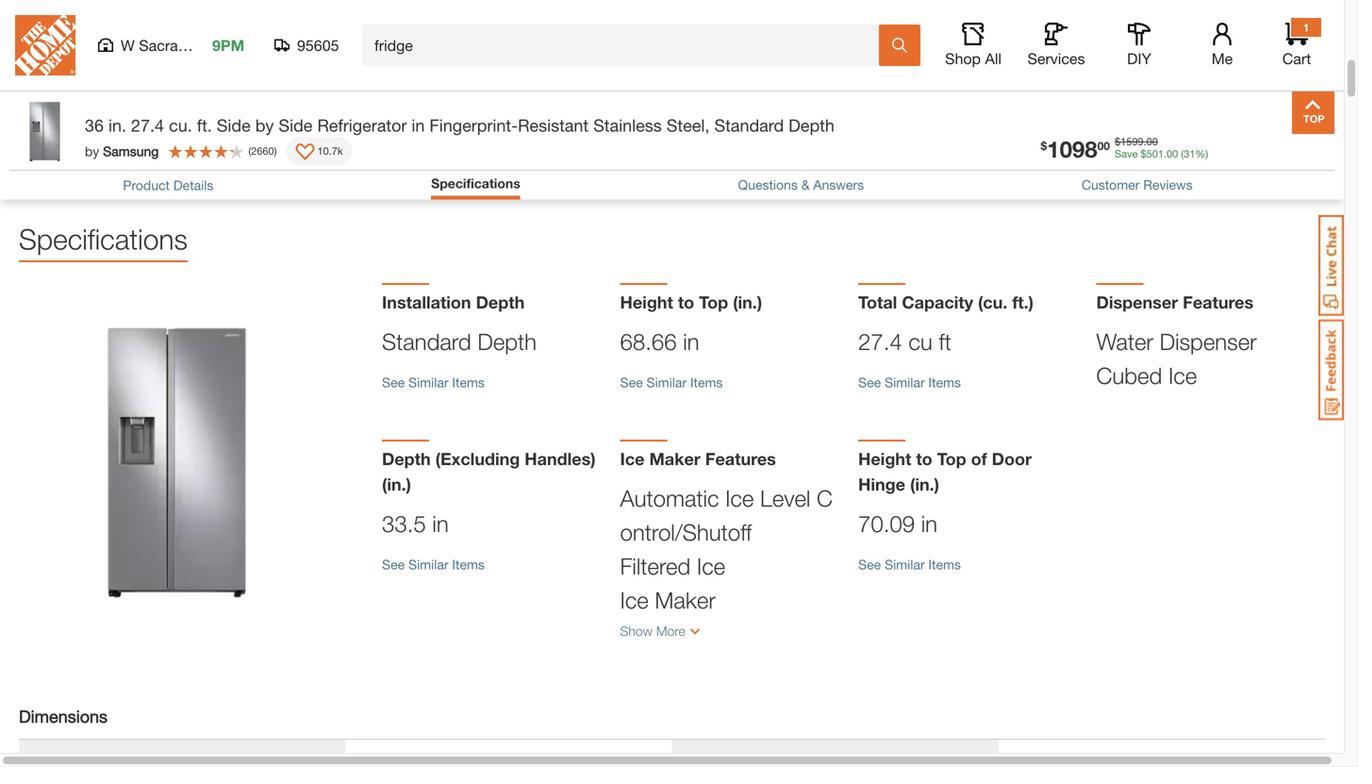 Task type: vqa. For each thing, say whether or not it's contained in the screenshot.


Task type: locate. For each thing, give the bounding box(es) containing it.
depth (excluding handles) (in.)
[[382, 449, 596, 494], [28, 751, 209, 767]]

1 vertical spatial dispenser
[[1160, 328, 1257, 355]]

to inside the height to top of door hinge (in.)
[[916, 449, 933, 469]]

by samsung
[[85, 143, 159, 159]]

1 horizontal spatial (
[[1182, 147, 1184, 160]]

more
[[657, 623, 686, 639]]

w left 35.91
[[153, 154, 166, 170]]

see for 27.4 cu ft
[[859, 375, 881, 390]]

installation
[[382, 292, 471, 312]]

00 right 1599
[[1147, 135, 1159, 147]]

top inside the height to top of door hinge (in.)
[[938, 449, 967, 469]]

questions & answers button
[[738, 177, 864, 193], [738, 177, 864, 193]]

1 vertical spatial product
[[123, 177, 170, 193]]

by down 36
[[85, 143, 99, 159]]

1 horizontal spatial 00
[[1147, 135, 1159, 147]]

1 horizontal spatial details
[[173, 177, 214, 193]]

1 horizontal spatial 27.4
[[859, 328, 903, 355]]

0 horizontal spatial product
[[9, 59, 74, 80]]

answers
[[814, 177, 864, 193]]

0 horizontal spatial (
[[248, 145, 251, 157]]

items for 68.66 in
[[691, 375, 723, 390]]

side up display image
[[279, 115, 313, 135]]

the home depot logo image
[[15, 15, 75, 75]]

standard down installation
[[382, 328, 472, 355]]

0 horizontal spatial depth (excluding handles) (in.)
[[28, 751, 209, 767]]

35.91
[[169, 154, 202, 170]]

features
[[1183, 292, 1254, 312], [706, 449, 776, 469]]

height up hinge
[[859, 449, 912, 469]]

height to top (in.)
[[620, 292, 763, 312]]

0 vertical spatial top
[[699, 292, 729, 312]]

2 horizontal spatial 00
[[1167, 147, 1179, 160]]

see similar items for 33.5
[[382, 557, 485, 572]]

33.5 in
[[382, 510, 449, 537], [355, 751, 395, 767], [1008, 751, 1048, 767]]

similar for 27.4
[[885, 375, 925, 390]]

feedback link image
[[1319, 319, 1345, 421]]

68.66 in
[[620, 328, 700, 355]]

dispenser features
[[1097, 292, 1254, 312]]

cart 1
[[1283, 21, 1312, 67]]

details down 35.91
[[173, 177, 214, 193]]

1 horizontal spatial (excluding
[[436, 449, 520, 469]]

&
[[802, 177, 810, 193]]

show more
[[620, 623, 686, 639]]

. right save
[[1144, 135, 1147, 147]]

27.4 down total
[[859, 328, 903, 355]]

0 vertical spatial standard
[[715, 115, 784, 135]]

0 horizontal spatial 70.09
[[99, 154, 132, 170]]

0 horizontal spatial features
[[706, 449, 776, 469]]

product details up 36
[[9, 59, 134, 80]]

1098
[[1048, 135, 1098, 162]]

1 vertical spatial maker
[[655, 587, 716, 613]]

00 left save
[[1098, 139, 1111, 152]]

specifications up dimensions:
[[9, 125, 124, 145]]

specifications
[[9, 125, 124, 145], [431, 176, 521, 191], [19, 222, 188, 256]]

to left "of"
[[916, 449, 933, 469]]

$
[[1115, 135, 1121, 147], [1041, 139, 1048, 152], [1141, 147, 1147, 160]]

w left sacramento
[[121, 36, 135, 54]]

0 horizontal spatial side
[[217, 115, 251, 135]]

ontrol/shutoff
[[620, 519, 752, 545]]

1 vertical spatial 27.4
[[859, 328, 903, 355]]

27.4 cu ft
[[859, 328, 952, 355]]

, left the d
[[216, 154, 220, 170]]

automatic ice level c ontrol/shutoff filtered ice ice maker
[[620, 485, 833, 613]]

)
[[274, 145, 277, 157]]

w sacramento 9pm
[[121, 36, 244, 54]]

0 horizontal spatial ,
[[146, 154, 150, 170]]

0 vertical spatial depth (excluding handles) (in.)
[[382, 449, 596, 494]]

side
[[217, 115, 251, 135], [279, 115, 313, 135]]

to for 70.09
[[916, 449, 933, 469]]

1 horizontal spatial height
[[859, 449, 912, 469]]

0 horizontal spatial (excluding
[[68, 751, 129, 767]]

similar
[[409, 375, 449, 390], [647, 375, 687, 390], [885, 375, 925, 390], [409, 557, 449, 572], [885, 557, 925, 572]]

0 horizontal spatial $
[[1041, 139, 1048, 152]]

resistant
[[518, 115, 589, 135]]

depth
[[789, 115, 835, 135], [476, 292, 525, 312], [478, 328, 537, 355], [382, 449, 431, 469], [28, 751, 64, 767], [682, 751, 717, 767]]

product details down 35.91
[[123, 177, 214, 193]]

features up "water dispenser cubed ice"
[[1183, 292, 1254, 312]]

maker
[[650, 449, 701, 469], [655, 587, 716, 613]]

2 vertical spatial specifications
[[19, 222, 188, 256]]

1 vertical spatial 70.09
[[859, 510, 915, 537]]

total capacity (cu. ft.)
[[859, 292, 1034, 312]]

product image
[[38, 324, 316, 602]]

70.09
[[99, 154, 132, 170], [859, 510, 915, 537]]

by up ( 2660 )
[[255, 115, 274, 135]]

customer reviews button
[[1082, 177, 1193, 193], [1082, 177, 1193, 193]]

70.09 down hinge
[[859, 510, 915, 537]]

1 horizontal spatial standard
[[715, 115, 784, 135]]

height
[[620, 292, 674, 312], [859, 449, 912, 469]]

0 vertical spatial details
[[78, 59, 134, 80]]

36 in. 27.4 cu. ft. side by side refrigerator in fingerprint-resistant stainless steel, standard depth
[[85, 115, 835, 135]]

standard depth
[[382, 328, 537, 355]]

top for 70.09 in
[[938, 449, 967, 469]]

0 vertical spatial features
[[1183, 292, 1254, 312]]

c
[[817, 485, 833, 511]]

items for 27.4 cu ft
[[929, 375, 961, 390]]

see similar items
[[382, 375, 485, 390], [620, 375, 723, 390], [859, 375, 961, 390], [382, 557, 485, 572], [859, 557, 961, 572]]

1 vertical spatial standard
[[382, 328, 472, 355]]

1 vertical spatial to
[[916, 449, 933, 469]]

specifications button
[[431, 176, 521, 195], [431, 176, 521, 191]]

hinge
[[859, 474, 906, 494]]

0 vertical spatial 27.4
[[131, 115, 164, 135]]

1 horizontal spatial handles)
[[525, 449, 596, 469]]

reviews
[[1144, 177, 1193, 193]]

sacramento
[[139, 36, 221, 54]]

0 vertical spatial to
[[678, 292, 695, 312]]

0 horizontal spatial 00
[[1098, 139, 1111, 152]]

details up the in.
[[78, 59, 134, 80]]

0 vertical spatial specifications
[[9, 125, 124, 145]]

to for 68.66
[[678, 292, 695, 312]]

95605
[[297, 36, 339, 54]]

1 horizontal spatial by
[[255, 115, 274, 135]]

1 side from the left
[[217, 115, 251, 135]]

top for 68.66 in
[[699, 292, 729, 312]]

height up "68.66"
[[620, 292, 674, 312]]

shop
[[946, 50, 981, 67]]

ice
[[1169, 362, 1198, 389], [620, 449, 645, 469], [726, 485, 754, 511], [697, 553, 726, 579], [620, 587, 649, 613]]

$ left 501
[[1115, 135, 1121, 147]]

1 vertical spatial depth (excluding handles) (in.)
[[28, 751, 209, 767]]

1 vertical spatial details
[[173, 177, 214, 193]]

show more button
[[620, 617, 840, 652]]

1 vertical spatial top
[[938, 449, 967, 469]]

ice up automatic
[[620, 449, 645, 469]]

1 vertical spatial w
[[153, 154, 166, 170]]

( left '%)'
[[1182, 147, 1184, 160]]

( right the d
[[248, 145, 251, 157]]

(including
[[721, 751, 778, 767]]

shop all button
[[944, 23, 1004, 68]]

top up the 68.66 in
[[699, 292, 729, 312]]

maker up more
[[655, 587, 716, 613]]

$ left save
[[1041, 139, 1048, 152]]

(excluding inside depth (excluding handles) (in.)
[[436, 449, 520, 469]]

36
[[85, 115, 104, 135]]

details
[[78, 59, 134, 80], [173, 177, 214, 193]]

1 horizontal spatial top
[[938, 449, 967, 469]]

70.09 inside specifications dimensions: h 70.09 in , w 35.91 in , d 33.5 in
[[99, 154, 132, 170]]

1 vertical spatial by
[[85, 143, 99, 159]]

dimensions
[[19, 706, 108, 727]]

0 horizontal spatial w
[[121, 36, 135, 54]]

0 horizontal spatial to
[[678, 292, 695, 312]]

product up product image
[[9, 59, 74, 80]]

1 horizontal spatial features
[[1183, 292, 1254, 312]]

ice right cubed in the right of the page
[[1169, 362, 1198, 389]]

,
[[146, 154, 150, 170], [216, 154, 220, 170]]

live chat image
[[1319, 215, 1345, 316]]

capacity
[[902, 292, 974, 312]]

0 vertical spatial 70.09
[[99, 154, 132, 170]]

0 horizontal spatial .
[[1144, 135, 1147, 147]]

questions
[[738, 177, 798, 193]]

items for standard depth
[[452, 375, 485, 390]]

501
[[1147, 147, 1164, 160]]

product down 'samsung'
[[123, 177, 170, 193]]

in.
[[109, 115, 126, 135]]

. left 31 on the right of the page
[[1164, 147, 1167, 160]]

specifications dimensions: h 70.09 in , w 35.91 in , d 33.5 in
[[9, 125, 276, 170]]

features up level
[[706, 449, 776, 469]]

see similar items for 70.09
[[859, 557, 961, 572]]

top left "of"
[[938, 449, 967, 469]]

similar for 70.09
[[885, 557, 925, 572]]

1 horizontal spatial w
[[153, 154, 166, 170]]

cu
[[909, 328, 933, 355]]

0 horizontal spatial 27.4
[[131, 115, 164, 135]]

by
[[255, 115, 274, 135], [85, 143, 99, 159]]

cu.
[[169, 115, 192, 135]]

0 horizontal spatial height
[[620, 292, 674, 312]]

0 vertical spatial by
[[255, 115, 274, 135]]

to
[[678, 292, 695, 312], [916, 449, 933, 469]]

specifications inside specifications dimensions: h 70.09 in , w 35.91 in , d 33.5 in
[[9, 125, 124, 145]]

33.5
[[237, 154, 262, 170], [382, 510, 426, 537], [355, 751, 381, 767], [1008, 751, 1034, 767]]

see
[[382, 375, 405, 390], [620, 375, 643, 390], [859, 375, 881, 390], [382, 557, 405, 572], [859, 557, 881, 572]]

maker up automatic
[[650, 449, 701, 469]]

specifications down "fingerprint-"
[[431, 176, 521, 191]]

0 horizontal spatial top
[[699, 292, 729, 312]]

, left 35.91
[[146, 154, 150, 170]]

0 vertical spatial w
[[121, 36, 135, 54]]

( inside the $ 1098 00 $ 1599 . 00 save $ 501 . 00 ( 31 %)
[[1182, 147, 1184, 160]]

dispenser up water
[[1097, 292, 1179, 312]]

1 horizontal spatial ,
[[216, 154, 220, 170]]

product
[[9, 59, 74, 80], [123, 177, 170, 193]]

2660
[[251, 145, 274, 157]]

h
[[86, 154, 95, 170]]

similar for 33.5
[[409, 557, 449, 572]]

1 vertical spatial features
[[706, 449, 776, 469]]

0 vertical spatial (excluding
[[436, 449, 520, 469]]

handles)
[[525, 449, 596, 469], [133, 751, 185, 767], [782, 751, 834, 767]]

$ right save
[[1141, 147, 1147, 160]]

1 vertical spatial (excluding
[[68, 751, 129, 767]]

1 vertical spatial height
[[859, 449, 912, 469]]

dispenser down dispenser features
[[1160, 328, 1257, 355]]

similar for 68.66
[[647, 375, 687, 390]]

side right ft.
[[217, 115, 251, 135]]

1 vertical spatial specifications
[[431, 176, 521, 191]]

see for 68.66 in
[[620, 375, 643, 390]]

27.4 right the in.
[[131, 115, 164, 135]]

top
[[699, 292, 729, 312], [938, 449, 967, 469]]

me
[[1212, 50, 1233, 67]]

height inside the height to top of door hinge (in.)
[[859, 449, 912, 469]]

1 horizontal spatial to
[[916, 449, 933, 469]]

0 horizontal spatial standard
[[382, 328, 472, 355]]

installation depth
[[382, 292, 525, 312]]

70.09 right h
[[99, 154, 132, 170]]

1 horizontal spatial side
[[279, 115, 313, 135]]

0 vertical spatial height
[[620, 292, 674, 312]]

standard right "steel,"
[[715, 115, 784, 135]]

to up the 68.66 in
[[678, 292, 695, 312]]

00 left 31 on the right of the page
[[1167, 147, 1179, 160]]

specifications down h
[[19, 222, 188, 256]]

1 , from the left
[[146, 154, 150, 170]]

0 vertical spatial product
[[9, 59, 74, 80]]



Task type: describe. For each thing, give the bounding box(es) containing it.
ice down ontrol/shutoff
[[697, 553, 726, 579]]

see for standard depth
[[382, 375, 405, 390]]

show
[[620, 623, 653, 639]]

33.5 inside specifications dimensions: h 70.09 in , w 35.91 in , d 33.5 in
[[237, 154, 262, 170]]

70.09 in
[[859, 510, 938, 537]]

diy
[[1128, 50, 1152, 67]]

( 2660 )
[[248, 145, 277, 157]]

handles) inside depth (excluding handles) (in.)
[[525, 449, 596, 469]]

see for 33.5 in
[[382, 557, 405, 572]]

(in.) inside the height to top of door hinge (in.)
[[911, 474, 940, 494]]

9pm
[[212, 36, 244, 54]]

10.7k
[[318, 145, 343, 157]]

w inside specifications dimensions: h 70.09 in , w 35.91 in , d 33.5 in
[[153, 154, 166, 170]]

me button
[[1193, 23, 1253, 68]]

total
[[859, 292, 898, 312]]

0 horizontal spatial details
[[78, 59, 134, 80]]

2 side from the left
[[279, 115, 313, 135]]

0 vertical spatial dispenser
[[1097, 292, 1179, 312]]

product image image
[[14, 101, 75, 162]]

items for 70.09 in
[[929, 557, 961, 572]]

2 , from the left
[[216, 154, 220, 170]]

water
[[1097, 328, 1154, 355]]

samsung
[[103, 143, 159, 159]]

ft.
[[197, 115, 212, 135]]

ice inside "water dispenser cubed ice"
[[1169, 362, 1198, 389]]

ft.)
[[1013, 292, 1034, 312]]

see for 70.09 in
[[859, 557, 881, 572]]

items for 33.5 in
[[452, 557, 485, 572]]

1599
[[1121, 135, 1144, 147]]

see similar items for 68.66
[[620, 375, 723, 390]]

level
[[760, 485, 811, 511]]

31
[[1184, 147, 1196, 160]]

maker inside automatic ice level c ontrol/shutoff filtered ice ice maker
[[655, 587, 716, 613]]

1
[[1304, 21, 1310, 34]]

refrigerator
[[317, 115, 407, 135]]

1 horizontal spatial $
[[1115, 135, 1121, 147]]

door
[[992, 449, 1032, 469]]

ft
[[939, 328, 952, 355]]

1 horizontal spatial .
[[1164, 147, 1167, 160]]

dispenser inside "water dispenser cubed ice"
[[1160, 328, 1257, 355]]

0 vertical spatial maker
[[650, 449, 701, 469]]

diy button
[[1110, 23, 1170, 68]]

services button
[[1027, 23, 1087, 68]]

1 vertical spatial product details
[[123, 177, 214, 193]]

see similar items for 27.4
[[859, 375, 961, 390]]

cubed
[[1097, 362, 1163, 389]]

dimensions:
[[9, 154, 82, 170]]

cart
[[1283, 50, 1312, 67]]

(cu.
[[978, 292, 1008, 312]]

customer
[[1082, 177, 1140, 193]]

ice up show
[[620, 587, 649, 613]]

1 horizontal spatial depth (excluding handles) (in.)
[[382, 449, 596, 494]]

shop all
[[946, 50, 1002, 67]]

0 horizontal spatial handles)
[[133, 751, 185, 767]]

display image
[[296, 143, 315, 162]]

save
[[1115, 147, 1138, 160]]

10.7k button
[[286, 137, 353, 165]]

95605 button
[[275, 36, 340, 55]]

see similar items for standard
[[382, 375, 485, 390]]

water dispenser cubed ice
[[1097, 328, 1257, 389]]

all
[[985, 50, 1002, 67]]

height to top of door hinge (in.)
[[859, 449, 1032, 494]]

$ 1098 00 $ 1599 . 00 save $ 501 . 00 ( 31 %)
[[1041, 135, 1209, 162]]

stainless
[[594, 115, 662, 135]]

questions & answers
[[738, 177, 864, 193]]

top button
[[1293, 92, 1335, 134]]

filtered
[[620, 553, 691, 579]]

services
[[1028, 50, 1086, 67]]

of
[[972, 449, 988, 469]]

ice left level
[[726, 485, 754, 511]]

68.66
[[620, 328, 677, 355]]

What can we help you find today? search field
[[375, 25, 878, 65]]

similar for standard
[[409, 375, 449, 390]]

d
[[224, 154, 233, 170]]

1 horizontal spatial product
[[123, 177, 170, 193]]

automatic
[[620, 485, 719, 511]]

2 horizontal spatial handles)
[[782, 751, 834, 767]]

depth (including handles) (in.)
[[682, 751, 858, 767]]

1 horizontal spatial 70.09
[[859, 510, 915, 537]]

height for 68.66
[[620, 292, 674, 312]]

customer reviews
[[1082, 177, 1193, 193]]

2 horizontal spatial $
[[1141, 147, 1147, 160]]

%)
[[1196, 147, 1209, 160]]

fingerprint-
[[430, 115, 518, 135]]

0 horizontal spatial by
[[85, 143, 99, 159]]

height for 70.09
[[859, 449, 912, 469]]

ice maker features
[[620, 449, 776, 469]]

0 vertical spatial product details
[[9, 59, 134, 80]]

steel,
[[667, 115, 710, 135]]



